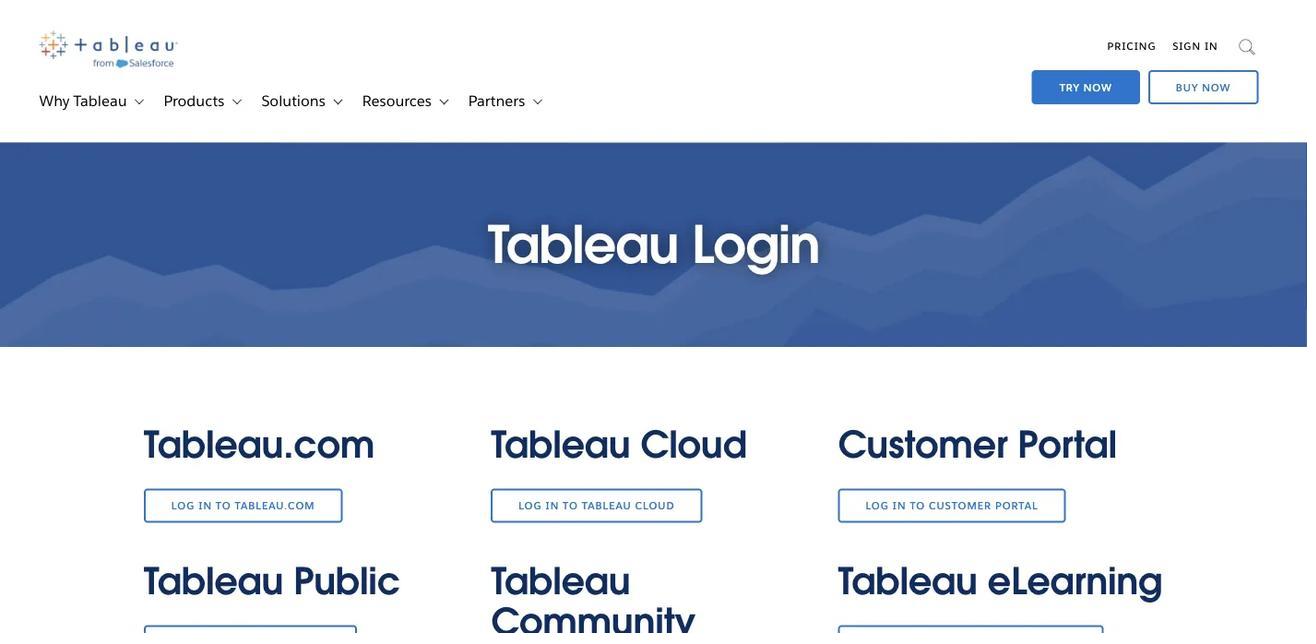 Task type: describe. For each thing, give the bounding box(es) containing it.
try now
[[1060, 81, 1113, 94]]

buy now
[[1176, 81, 1231, 94]]

why
[[39, 91, 69, 110]]

sign in
[[1173, 40, 1219, 53]]

tableau for tableau community
[[491, 558, 631, 605]]

menu toggle image for products
[[227, 93, 244, 109]]

try
[[1060, 81, 1080, 94]]

elearning
[[988, 558, 1163, 605]]

tableau for tableau login
[[488, 212, 679, 278]]

public
[[294, 558, 400, 605]]

tableau for tableau cloud
[[491, 421, 631, 468]]

why tableau
[[39, 91, 127, 110]]

log in to tableau.com
[[172, 499, 315, 512]]

sign in link
[[1165, 26, 1227, 66]]

log in to customer portal link
[[838, 489, 1066, 523]]

tableau community
[[491, 558, 696, 633]]

log in to tableau cloud
[[519, 499, 675, 512]]

now for try now
[[1084, 81, 1113, 94]]

cloud inside log in to tableau cloud link
[[635, 499, 675, 512]]

main element
[[0, 0, 1308, 142]]

tableau for tableau public
[[144, 558, 284, 605]]

pricing
[[1108, 40, 1157, 53]]

customer portal
[[838, 421, 1117, 468]]

menu toggle image
[[328, 93, 345, 109]]

partners link
[[454, 82, 525, 119]]

resources
[[362, 91, 432, 110]]

login
[[692, 212, 820, 278]]

tableau elearning
[[838, 558, 1163, 605]]

customer
[[929, 499, 992, 512]]

to for tableau.com
[[216, 499, 231, 512]]

pricing link
[[1100, 26, 1165, 66]]

log in to customer portal
[[866, 499, 1039, 512]]

partners
[[469, 91, 525, 110]]

sign
[[1173, 40, 1201, 53]]

0 vertical spatial tableau.com
[[144, 421, 375, 468]]

in for customer portal
[[893, 499, 907, 512]]

navigation inside "main" element
[[996, 26, 1259, 108]]



Task type: vqa. For each thing, say whether or not it's contained in the screenshot.
the middle the
no



Task type: locate. For each thing, give the bounding box(es) containing it.
products
[[164, 91, 225, 110]]

tableau for tableau elearning
[[838, 558, 978, 605]]

0 horizontal spatial log
[[172, 499, 195, 512]]

tableau public
[[144, 558, 400, 605]]

menu toggle image right products
[[227, 93, 244, 109]]

tableau inside "main" element
[[73, 91, 127, 110]]

now right try
[[1084, 81, 1113, 94]]

navigation
[[996, 26, 1259, 108]]

to up tableau public
[[216, 499, 231, 512]]

1 now from the left
[[1084, 81, 1113, 94]]

buy now link
[[1149, 70, 1259, 104]]

1 menu toggle image from the left
[[130, 93, 146, 109]]

tableau, from salesforce image
[[39, 30, 178, 68]]

0 horizontal spatial in
[[199, 499, 212, 512]]

solutions link
[[247, 82, 326, 119]]

portal
[[1018, 421, 1117, 468]]

try now link
[[1032, 70, 1141, 104]]

tableau.com up "log in to tableau.com" link
[[144, 421, 375, 468]]

to
[[216, 499, 231, 512], [563, 499, 579, 512], [910, 499, 926, 512]]

to for tableau cloud
[[563, 499, 579, 512]]

to left customer
[[910, 499, 926, 512]]

2 in from the left
[[546, 499, 559, 512]]

log for tableau.com
[[172, 499, 195, 512]]

to inside log in to customer portal link
[[910, 499, 926, 512]]

0 horizontal spatial now
[[1084, 81, 1113, 94]]

2 horizontal spatial in
[[893, 499, 907, 512]]

to down tableau cloud
[[563, 499, 579, 512]]

now right "buy"
[[1203, 81, 1231, 94]]

2 now from the left
[[1203, 81, 1231, 94]]

navigation containing pricing
[[996, 26, 1259, 108]]

resources link
[[348, 82, 432, 119]]

0 vertical spatial cloud
[[641, 421, 747, 468]]

3 log from the left
[[866, 499, 889, 512]]

1 horizontal spatial log
[[519, 499, 542, 512]]

in
[[199, 499, 212, 512], [546, 499, 559, 512], [893, 499, 907, 512]]

tableau inside tableau community
[[491, 558, 631, 605]]

1 horizontal spatial to
[[563, 499, 579, 512]]

log
[[172, 499, 195, 512], [519, 499, 542, 512], [866, 499, 889, 512]]

1 horizontal spatial in
[[546, 499, 559, 512]]

solutions
[[261, 91, 326, 110]]

1 log from the left
[[172, 499, 195, 512]]

1 vertical spatial tableau.com
[[235, 499, 315, 512]]

in for tableau.com
[[199, 499, 212, 512]]

1 horizontal spatial now
[[1203, 81, 1231, 94]]

in for tableau cloud
[[546, 499, 559, 512]]

2 to from the left
[[563, 499, 579, 512]]

why tableau link
[[24, 82, 127, 119]]

log in to tableau.com link
[[144, 489, 343, 523]]

2 menu toggle image from the left
[[227, 93, 244, 109]]

3 menu toggle image from the left
[[434, 93, 451, 109]]

3 in from the left
[[893, 499, 907, 512]]

menu toggle image left the products 'link'
[[130, 93, 146, 109]]

log for customer portal
[[866, 499, 889, 512]]

menu toggle image right partners
[[528, 93, 545, 109]]

1 in from the left
[[199, 499, 212, 512]]

menu toggle image right resources
[[434, 93, 451, 109]]

tableau.com up tableau public
[[235, 499, 315, 512]]

2 log from the left
[[519, 499, 542, 512]]

1 vertical spatial cloud
[[635, 499, 675, 512]]

to inside log in to tableau cloud link
[[563, 499, 579, 512]]

4 menu toggle image from the left
[[528, 93, 545, 109]]

products link
[[149, 82, 225, 119]]

portal
[[996, 499, 1039, 512]]

now
[[1084, 81, 1113, 94], [1203, 81, 1231, 94]]

to for customer portal
[[910, 499, 926, 512]]

tableau cloud
[[491, 421, 747, 468]]

1 to from the left
[[216, 499, 231, 512]]

menu toggle image for partners
[[528, 93, 545, 109]]

log for tableau cloud
[[519, 499, 542, 512]]

in
[[1205, 40, 1219, 53]]

now for buy now
[[1203, 81, 1231, 94]]

menu toggle image for resources
[[434, 93, 451, 109]]

community
[[491, 598, 696, 633]]

to inside "log in to tableau.com" link
[[216, 499, 231, 512]]

3 to from the left
[[910, 499, 926, 512]]

log in to tableau cloud link
[[491, 489, 703, 523]]

customer
[[838, 421, 1008, 468]]

cloud
[[641, 421, 747, 468], [635, 499, 675, 512]]

tableau
[[73, 91, 127, 110], [488, 212, 679, 278], [491, 421, 631, 468], [582, 499, 632, 512], [144, 558, 284, 605], [491, 558, 631, 605], [838, 558, 978, 605]]

buy
[[1176, 81, 1199, 94]]

2 horizontal spatial to
[[910, 499, 926, 512]]

0 horizontal spatial to
[[216, 499, 231, 512]]

menu toggle image
[[130, 93, 146, 109], [227, 93, 244, 109], [434, 93, 451, 109], [528, 93, 545, 109]]

tableau.com
[[144, 421, 375, 468], [235, 499, 315, 512]]

tableau login
[[488, 212, 820, 278]]

2 horizontal spatial log
[[866, 499, 889, 512]]

menu toggle image for why tableau
[[130, 93, 146, 109]]



